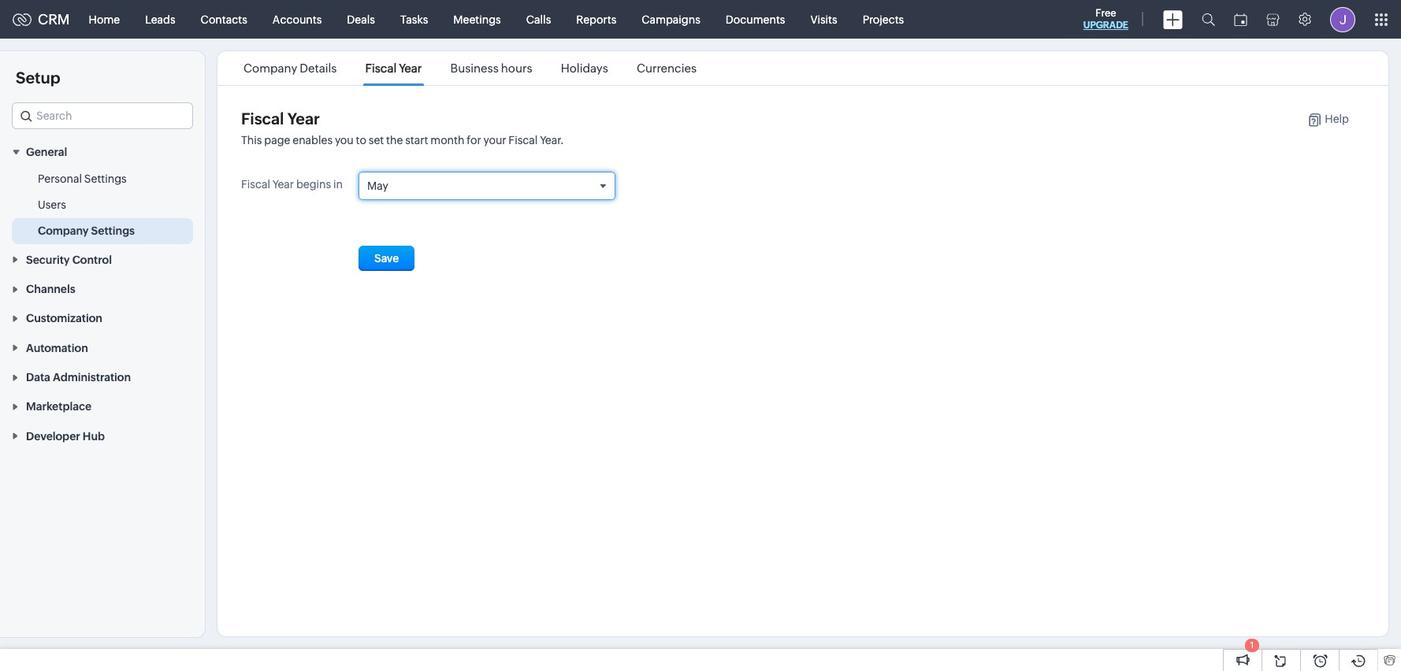 Task type: describe. For each thing, give the bounding box(es) containing it.
fiscal year link
[[363, 61, 424, 75]]

free
[[1095, 7, 1116, 19]]

settings for personal settings
[[84, 173, 127, 185]]

customization button
[[0, 303, 205, 333]]

developer
[[26, 430, 80, 443]]

tasks link
[[388, 0, 441, 38]]

the
[[386, 134, 403, 147]]

projects link
[[850, 0, 917, 38]]

you
[[335, 134, 354, 147]]

May field
[[359, 173, 615, 200]]

leads
[[145, 13, 175, 26]]

your
[[483, 134, 506, 147]]

contacts link
[[188, 0, 260, 38]]

channels
[[26, 283, 75, 296]]

leads link
[[132, 0, 188, 38]]

hub
[[83, 430, 105, 443]]

company for company settings
[[38, 225, 89, 237]]

list containing company details
[[229, 51, 711, 85]]

deals
[[347, 13, 375, 26]]

general
[[26, 146, 67, 159]]

reports link
[[564, 0, 629, 38]]

setup
[[16, 69, 60, 87]]

page
[[264, 134, 290, 147]]

visits link
[[798, 0, 850, 38]]

fiscal right your
[[509, 134, 538, 147]]

security control
[[26, 253, 112, 266]]

set
[[369, 134, 384, 147]]

this page enables you to set the start month for your fiscal year.
[[241, 134, 564, 147]]

company details
[[244, 61, 337, 75]]

personal settings
[[38, 173, 127, 185]]

year.
[[540, 134, 564, 147]]

contacts
[[201, 13, 247, 26]]

currencies
[[637, 61, 697, 75]]

accounts link
[[260, 0, 334, 38]]

1
[[1250, 641, 1254, 650]]

in
[[333, 178, 343, 191]]

company for company details
[[244, 61, 297, 75]]

logo image
[[13, 13, 32, 26]]

data administration
[[26, 371, 131, 384]]

general region
[[0, 167, 205, 245]]

customization
[[26, 312, 102, 325]]

help link
[[1292, 113, 1349, 127]]

settings for company settings
[[91, 225, 135, 237]]

search element
[[1192, 0, 1225, 39]]

fiscal year inside "list"
[[365, 61, 422, 75]]

security control button
[[0, 245, 205, 274]]

meetings link
[[441, 0, 514, 38]]

home
[[89, 13, 120, 26]]

developer hub button
[[0, 421, 205, 451]]

for
[[467, 134, 481, 147]]

0 horizontal spatial fiscal year
[[241, 110, 320, 128]]

channels button
[[0, 274, 205, 303]]

business hours
[[450, 61, 532, 75]]

help
[[1325, 113, 1349, 125]]

profile element
[[1321, 0, 1365, 38]]



Task type: vqa. For each thing, say whether or not it's contained in the screenshot.
2nd > from left
no



Task type: locate. For each thing, give the bounding box(es) containing it.
security
[[26, 253, 70, 266]]

details
[[300, 61, 337, 75]]

create menu image
[[1163, 10, 1183, 29]]

0 vertical spatial fiscal year
[[365, 61, 422, 75]]

create menu element
[[1154, 0, 1192, 38]]

company down 'users' link
[[38, 225, 89, 237]]

company inside "list"
[[244, 61, 297, 75]]

reports
[[576, 13, 616, 26]]

fiscal year
[[365, 61, 422, 75], [241, 110, 320, 128]]

business
[[450, 61, 499, 75]]

crm link
[[13, 11, 70, 28]]

administration
[[53, 371, 131, 384]]

data
[[26, 371, 50, 384]]

crm
[[38, 11, 70, 28]]

1 vertical spatial fiscal year
[[241, 110, 320, 128]]

deals link
[[334, 0, 388, 38]]

fiscal down this at the left of the page
[[241, 178, 270, 191]]

may
[[367, 180, 388, 192]]

settings up security control 'dropdown button'
[[91, 225, 135, 237]]

business hours link
[[448, 61, 535, 75]]

tasks
[[400, 13, 428, 26]]

year down tasks link
[[399, 61, 422, 75]]

month
[[430, 134, 464, 147]]

year up 'enables'
[[287, 110, 320, 128]]

users
[[38, 199, 66, 211]]

campaigns
[[642, 13, 700, 26]]

None field
[[12, 102, 193, 129]]

personal
[[38, 173, 82, 185]]

company settings link
[[38, 223, 135, 239]]

fiscal
[[365, 61, 397, 75], [241, 110, 284, 128], [509, 134, 538, 147], [241, 178, 270, 191]]

fiscal down deals in the top of the page
[[365, 61, 397, 75]]

enables
[[293, 134, 333, 147]]

settings inside 'link'
[[91, 225, 135, 237]]

visits
[[810, 13, 837, 26]]

marketplace button
[[0, 392, 205, 421]]

0 horizontal spatial company
[[38, 225, 89, 237]]

campaigns link
[[629, 0, 713, 38]]

settings down general dropdown button
[[84, 173, 127, 185]]

1 horizontal spatial company
[[244, 61, 297, 75]]

holidays
[[561, 61, 608, 75]]

automation
[[26, 342, 88, 354]]

1 horizontal spatial fiscal year
[[365, 61, 422, 75]]

this
[[241, 134, 262, 147]]

company left details in the left of the page
[[244, 61, 297, 75]]

fiscal up this at the left of the page
[[241, 110, 284, 128]]

personal settings link
[[38, 171, 127, 187]]

to
[[356, 134, 366, 147]]

0 vertical spatial settings
[[84, 173, 127, 185]]

company
[[244, 61, 297, 75], [38, 225, 89, 237]]

fiscal year down tasks link
[[365, 61, 422, 75]]

data administration button
[[0, 362, 205, 392]]

start
[[405, 134, 428, 147]]

developer hub
[[26, 430, 105, 443]]

free upgrade
[[1083, 7, 1128, 31]]

documents link
[[713, 0, 798, 38]]

0 vertical spatial company
[[244, 61, 297, 75]]

calls
[[526, 13, 551, 26]]

year
[[399, 61, 422, 75], [287, 110, 320, 128], [273, 178, 294, 191]]

list
[[229, 51, 711, 85]]

home link
[[76, 0, 132, 38]]

documents
[[726, 13, 785, 26]]

upgrade
[[1083, 20, 1128, 31]]

company inside 'link'
[[38, 225, 89, 237]]

profile image
[[1330, 7, 1355, 32]]

company details link
[[241, 61, 339, 75]]

holidays link
[[558, 61, 611, 75]]

currencies link
[[634, 61, 699, 75]]

accounts
[[273, 13, 322, 26]]

settings
[[84, 173, 127, 185], [91, 225, 135, 237]]

calls link
[[514, 0, 564, 38]]

1 vertical spatial year
[[287, 110, 320, 128]]

2 vertical spatial year
[[273, 178, 294, 191]]

1 vertical spatial company
[[38, 225, 89, 237]]

hours
[[501, 61, 532, 75]]

projects
[[863, 13, 904, 26]]

Search text field
[[13, 103, 192, 128]]

calendar image
[[1234, 13, 1247, 26]]

0 vertical spatial year
[[399, 61, 422, 75]]

begins
[[296, 178, 331, 191]]

automation button
[[0, 333, 205, 362]]

fiscal year begins in
[[241, 178, 343, 191]]

general button
[[0, 137, 205, 167]]

control
[[72, 253, 112, 266]]

search image
[[1202, 13, 1215, 26]]

meetings
[[453, 13, 501, 26]]

year left begins
[[273, 178, 294, 191]]

marketplace
[[26, 401, 91, 413]]

users link
[[38, 197, 66, 213]]

fiscal year up "page"
[[241, 110, 320, 128]]

company settings
[[38, 225, 135, 237]]

None submit
[[359, 246, 415, 271]]

1 vertical spatial settings
[[91, 225, 135, 237]]



